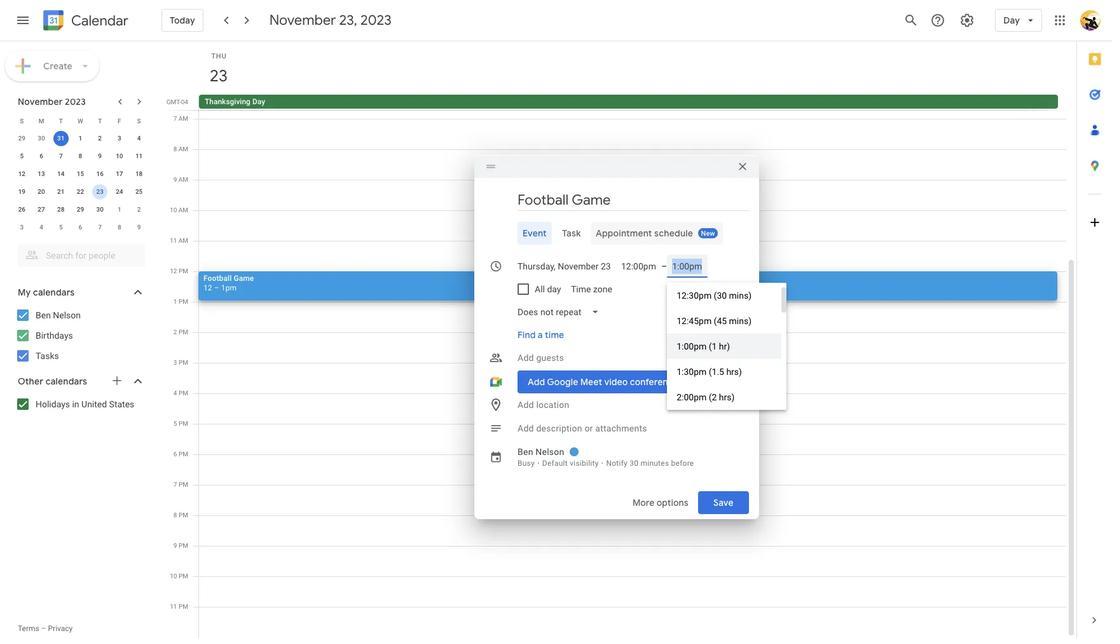 Task type: locate. For each thing, give the bounding box(es) containing it.
2 vertical spatial 12
[[203, 284, 212, 292]]

12 pm
[[170, 268, 188, 275]]

2 vertical spatial 30
[[630, 459, 639, 468]]

2 pm from the top
[[179, 298, 188, 305]]

2 vertical spatial 4
[[174, 390, 177, 397]]

2 vertical spatial 6
[[174, 451, 177, 458]]

thanksgiving day button
[[199, 95, 1058, 109]]

2 vertical spatial 11
[[170, 603, 177, 610]]

hrs)
[[726, 367, 742, 377], [719, 392, 735, 402]]

8 down 7 am on the top
[[173, 146, 177, 153]]

0 horizontal spatial 2023
[[65, 96, 86, 107]]

29 down 22 element
[[77, 206, 84, 213]]

8 inside "element"
[[118, 224, 121, 231]]

december 4 element
[[34, 220, 49, 235]]

2 horizontal spatial 1
[[174, 298, 177, 305]]

6 up 7 pm
[[174, 451, 177, 458]]

pm for 5 pm
[[179, 420, 188, 427]]

1 vertical spatial 12
[[170, 268, 177, 275]]

6 row from the top
[[12, 201, 149, 219]]

other calendars button
[[3, 371, 158, 392]]

add
[[518, 353, 534, 363], [518, 400, 534, 410], [518, 423, 534, 433]]

2 horizontal spatial 5
[[174, 420, 177, 427]]

december 7 element
[[92, 220, 108, 235]]

10
[[116, 153, 123, 160], [170, 207, 177, 214], [170, 573, 177, 580]]

add inside add guests dropdown button
[[518, 353, 534, 363]]

31
[[57, 135, 65, 142]]

18 element
[[131, 167, 147, 182]]

23 element
[[92, 184, 108, 200]]

5 down october 29 'element'
[[20, 153, 24, 160]]

1 vertical spatial 1
[[118, 206, 121, 213]]

december 1 element
[[112, 202, 127, 217]]

mins) for 12:30pm (30 mins)
[[729, 290, 752, 300]]

ben nelson
[[36, 310, 81, 320], [518, 447, 564, 457]]

23 down 16 element
[[96, 188, 104, 195]]

pm for 3 pm
[[179, 359, 188, 366]]

2 pm
[[174, 329, 188, 336]]

0 vertical spatial 29
[[18, 135, 25, 142]]

23 down thu
[[209, 65, 227, 86]]

hrs) right (1.5
[[726, 367, 742, 377]]

calendars up in
[[46, 376, 87, 387]]

mins) inside option
[[729, 290, 752, 300]]

10 for 10
[[116, 153, 123, 160]]

0 vertical spatial ben nelson
[[36, 310, 81, 320]]

12 down 11 am in the left of the page
[[170, 268, 177, 275]]

nelson up "default"
[[536, 447, 564, 457]]

ben nelson inside my calendars list
[[36, 310, 81, 320]]

december 8 element
[[112, 220, 127, 235]]

13
[[38, 170, 45, 177]]

december 3 element
[[14, 220, 29, 235]]

2 horizontal spatial 3
[[174, 359, 177, 366]]

11 for 11
[[135, 153, 143, 160]]

9 up the 10 pm
[[174, 542, 177, 549]]

11 for 11 pm
[[170, 603, 177, 610]]

0 horizontal spatial november
[[18, 96, 63, 107]]

2:00pm (2 hrs) option
[[667, 384, 782, 410]]

1 horizontal spatial –
[[214, 284, 219, 292]]

1 inside 23 grid
[[174, 298, 177, 305]]

ben up 'busy'
[[518, 447, 533, 457]]

event button
[[518, 222, 552, 244]]

row group
[[12, 130, 149, 237]]

add down add location on the bottom
[[518, 423, 534, 433]]

8 for 8 pm
[[174, 512, 177, 519]]

11 pm from the top
[[179, 573, 188, 580]]

am down 9 am
[[179, 207, 188, 214]]

am
[[178, 115, 188, 122], [178, 146, 188, 153], [178, 176, 188, 183], [179, 207, 188, 214], [179, 237, 188, 244]]

20 element
[[34, 184, 49, 200]]

0 vertical spatial 1
[[79, 135, 82, 142]]

1:00pm (1 hr) option
[[667, 334, 782, 359]]

30 for "30" element
[[96, 206, 104, 213]]

0 vertical spatial mins)
[[729, 290, 752, 300]]

(30
[[714, 290, 727, 300]]

end time list box
[[667, 283, 787, 410]]

5 up 6 pm
[[174, 420, 177, 427]]

1 am from the top
[[178, 115, 188, 122]]

2 horizontal spatial 2
[[174, 329, 177, 336]]

1 vertical spatial 2023
[[65, 96, 86, 107]]

13 element
[[34, 167, 49, 182]]

7 down gmt- on the left of page
[[173, 115, 177, 122]]

0 horizontal spatial tab list
[[485, 222, 749, 244]]

4 inside 'december 4' element
[[40, 224, 43, 231]]

calendars for my calendars
[[33, 287, 75, 298]]

0 horizontal spatial ben
[[36, 310, 51, 320]]

10 up 11 pm
[[170, 573, 177, 580]]

3 pm from the top
[[179, 329, 188, 336]]

december 9 element
[[131, 220, 147, 235]]

4 pm from the top
[[179, 359, 188, 366]]

s
[[20, 117, 24, 124], [137, 117, 141, 124]]

– down football
[[214, 284, 219, 292]]

0 vertical spatial ben
[[36, 310, 51, 320]]

10 pm
[[170, 573, 188, 580]]

add for add location
[[518, 400, 534, 410]]

pm down 3 pm
[[179, 390, 188, 397]]

s right f
[[137, 117, 141, 124]]

1 vertical spatial 10
[[170, 207, 177, 214]]

1 horizontal spatial 6
[[79, 224, 82, 231]]

or
[[585, 423, 593, 433]]

12:45pm (45 mins)
[[677, 316, 752, 326]]

2023 right 23,
[[361, 11, 392, 29]]

appointment
[[596, 227, 652, 239]]

1 down 12 pm
[[174, 298, 177, 305]]

1:30pm (1.5 hrs)
[[677, 367, 742, 377]]

6 pm
[[174, 451, 188, 458]]

4
[[137, 135, 141, 142], [40, 224, 43, 231], [174, 390, 177, 397]]

2 down 25 element
[[137, 206, 141, 213]]

12 inside football game 12 – 1pm
[[203, 284, 212, 292]]

0 horizontal spatial 23
[[96, 188, 104, 195]]

add description or attachments
[[518, 423, 647, 433]]

7 row from the top
[[12, 219, 149, 237]]

hrs) right (2
[[719, 392, 735, 402]]

0 horizontal spatial 30
[[38, 135, 45, 142]]

29 left october 30 element at the top of the page
[[18, 135, 25, 142]]

29 inside 'element'
[[18, 135, 25, 142]]

6 inside 23 grid
[[174, 451, 177, 458]]

add location
[[518, 400, 569, 410]]

2 for december 2 element
[[137, 206, 141, 213]]

hrs) inside option
[[726, 367, 742, 377]]

hrs) inside option
[[719, 392, 735, 402]]

1 vertical spatial 3
[[20, 224, 24, 231]]

football
[[203, 274, 232, 283]]

tab list
[[1077, 41, 1112, 603], [485, 222, 749, 244]]

0 vertical spatial add
[[518, 353, 534, 363]]

0 horizontal spatial 12
[[18, 170, 25, 177]]

0 vertical spatial 2023
[[361, 11, 392, 29]]

november 2023
[[18, 96, 86, 107]]

23
[[209, 65, 227, 86], [96, 188, 104, 195]]

2 vertical spatial 5
[[174, 420, 177, 427]]

other
[[18, 376, 43, 387]]

pm down the 8 pm
[[179, 542, 188, 549]]

1 horizontal spatial ben
[[518, 447, 533, 457]]

s up october 29 'element'
[[20, 117, 24, 124]]

16
[[96, 170, 104, 177]]

9 up 10 am
[[173, 176, 177, 183]]

– left end time text box
[[661, 261, 667, 271]]

0 vertical spatial day
[[1004, 15, 1020, 26]]

0 horizontal spatial ben nelson
[[36, 310, 81, 320]]

find
[[518, 329, 536, 341]]

2 horizontal spatial 6
[[174, 451, 177, 458]]

20
[[38, 188, 45, 195]]

1:00pm
[[677, 341, 707, 351]]

1 vertical spatial 30
[[96, 206, 104, 213]]

7 down "30" element
[[98, 224, 102, 231]]

0 vertical spatial 11
[[135, 153, 143, 160]]

7 down october 31, today element on the left top of the page
[[59, 153, 63, 160]]

ben down the my calendars
[[36, 310, 51, 320]]

1
[[79, 135, 82, 142], [118, 206, 121, 213], [174, 298, 177, 305]]

privacy link
[[48, 624, 73, 633]]

5 pm from the top
[[179, 390, 188, 397]]

today
[[170, 15, 195, 26]]

mins) inside option
[[729, 316, 752, 326]]

0 vertical spatial november
[[269, 11, 336, 29]]

12 pm from the top
[[179, 603, 188, 610]]

1 vertical spatial 23
[[96, 188, 104, 195]]

6 down the 29 element
[[79, 224, 82, 231]]

0 vertical spatial 12
[[18, 170, 25, 177]]

15 element
[[73, 167, 88, 182]]

4 inside 23 grid
[[174, 390, 177, 397]]

row containing 26
[[12, 201, 149, 219]]

row down the 29 element
[[12, 219, 149, 237]]

12 down football
[[203, 284, 212, 292]]

1 vertical spatial –
[[214, 284, 219, 292]]

0 horizontal spatial s
[[20, 117, 24, 124]]

add guests button
[[513, 346, 749, 369]]

10 inside row
[[116, 153, 123, 160]]

pm down 1 pm
[[179, 329, 188, 336]]

None search field
[[0, 239, 158, 267]]

pm down 4 pm in the left of the page
[[179, 420, 188, 427]]

25 element
[[131, 184, 147, 200]]

1 horizontal spatial 29
[[77, 206, 84, 213]]

9
[[98, 153, 102, 160], [173, 176, 177, 183], [137, 224, 141, 231], [174, 542, 177, 549]]

0 vertical spatial 5
[[20, 153, 24, 160]]

mins) right (45
[[729, 316, 752, 326]]

visibility
[[570, 459, 599, 468]]

day
[[1004, 15, 1020, 26], [252, 97, 265, 106]]

2 vertical spatial add
[[518, 423, 534, 433]]

1 horizontal spatial 12
[[170, 268, 177, 275]]

1 vertical spatial calendars
[[46, 376, 87, 387]]

t left f
[[98, 117, 102, 124]]

row up december 6 element
[[12, 201, 149, 219]]

row group containing 29
[[12, 130, 149, 237]]

0 vertical spatial 6
[[40, 153, 43, 160]]

pm down the 10 pm
[[179, 603, 188, 610]]

schedule
[[655, 227, 693, 239]]

nelson inside my calendars list
[[53, 310, 81, 320]]

17 element
[[112, 167, 127, 182]]

1 horizontal spatial 1
[[118, 206, 121, 213]]

11 element
[[131, 149, 147, 164]]

1 horizontal spatial t
[[98, 117, 102, 124]]

am up 9 am
[[178, 146, 188, 153]]

25
[[135, 188, 143, 195]]

calendars inside 'dropdown button'
[[46, 376, 87, 387]]

24
[[116, 188, 123, 195]]

2 up 3 pm
[[174, 329, 177, 336]]

pm up 2 pm
[[179, 298, 188, 305]]

1 vertical spatial 2
[[137, 206, 141, 213]]

calendars inside dropdown button
[[33, 287, 75, 298]]

31 cell
[[51, 130, 71, 148]]

3 down 26 element
[[20, 224, 24, 231]]

2 vertical spatial 2
[[174, 329, 177, 336]]

1 vertical spatial ben nelson
[[518, 447, 564, 457]]

am up 12 pm
[[179, 237, 188, 244]]

2 for 2 pm
[[174, 329, 177, 336]]

0 horizontal spatial nelson
[[53, 310, 81, 320]]

day button
[[995, 5, 1042, 36]]

3 for 3 pm
[[174, 359, 177, 366]]

1 vertical spatial 4
[[40, 224, 43, 231]]

2 mins) from the top
[[729, 316, 752, 326]]

calendar
[[71, 12, 128, 30]]

(1.5
[[709, 367, 724, 377]]

pm up 7 pm
[[179, 451, 188, 458]]

football game 12 – 1pm
[[203, 274, 254, 292]]

0 vertical spatial 4
[[137, 135, 141, 142]]

1 row from the top
[[12, 112, 149, 130]]

28 element
[[53, 202, 69, 217]]

None field
[[513, 300, 609, 323]]

0 vertical spatial 23
[[209, 65, 227, 86]]

19 element
[[14, 184, 29, 200]]

find a time
[[518, 329, 564, 341]]

pm for 9 pm
[[179, 542, 188, 549]]

day right settings menu icon at the right of page
[[1004, 15, 1020, 26]]

ben nelson up birthdays
[[36, 310, 81, 320]]

30 for october 30 element at the top of the page
[[38, 135, 45, 142]]

2 am from the top
[[178, 146, 188, 153]]

0 vertical spatial nelson
[[53, 310, 81, 320]]

1 horizontal spatial 2023
[[361, 11, 392, 29]]

0 horizontal spatial day
[[252, 97, 265, 106]]

am down the 04
[[178, 115, 188, 122]]

8 for 8 am
[[173, 146, 177, 153]]

2
[[98, 135, 102, 142], [137, 206, 141, 213], [174, 329, 177, 336]]

1 down 24 "element"
[[118, 206, 121, 213]]

3 inside "element"
[[20, 224, 24, 231]]

2 horizontal spatial –
[[661, 261, 667, 271]]

End time text field
[[672, 258, 703, 274]]

november
[[269, 11, 336, 29], [18, 96, 63, 107]]

12 up 19
[[18, 170, 25, 177]]

30 right notify
[[630, 459, 639, 468]]

0 horizontal spatial 3
[[20, 224, 24, 231]]

1 vertical spatial add
[[518, 400, 534, 410]]

row up 15
[[12, 148, 149, 165]]

0 horizontal spatial t
[[59, 117, 63, 124]]

30 down the m
[[38, 135, 45, 142]]

7 am
[[173, 115, 188, 122]]

10 pm from the top
[[179, 542, 188, 549]]

1 horizontal spatial 2
[[137, 206, 141, 213]]

4 down 3 pm
[[174, 390, 177, 397]]

row containing 29
[[12, 130, 149, 148]]

pm down 9 pm
[[179, 573, 188, 580]]

1 horizontal spatial day
[[1004, 15, 1020, 26]]

location
[[536, 400, 569, 410]]

1 vertical spatial november
[[18, 96, 63, 107]]

7 for 7 am
[[173, 115, 177, 122]]

14 element
[[53, 167, 69, 182]]

10 up 11 am in the left of the page
[[170, 207, 177, 214]]

1 down w
[[79, 135, 82, 142]]

f
[[118, 117, 121, 124]]

11 up '18'
[[135, 153, 143, 160]]

0 vertical spatial 30
[[38, 135, 45, 142]]

0 horizontal spatial –
[[41, 624, 46, 633]]

3 add from the top
[[518, 423, 534, 433]]

1 vertical spatial hrs)
[[719, 392, 735, 402]]

26 element
[[14, 202, 29, 217]]

5 inside 23 grid
[[174, 420, 177, 427]]

1 vertical spatial nelson
[[536, 447, 564, 457]]

2 horizontal spatial 12
[[203, 284, 212, 292]]

9 down december 2 element
[[137, 224, 141, 231]]

8 pm from the top
[[179, 481, 188, 488]]

6 pm from the top
[[179, 420, 188, 427]]

1 horizontal spatial 3
[[118, 135, 121, 142]]

pm up the 8 pm
[[179, 481, 188, 488]]

4 up 11 element
[[137, 135, 141, 142]]

m
[[39, 117, 44, 124]]

november up the m
[[18, 96, 63, 107]]

8 pm
[[174, 512, 188, 519]]

day inside dropdown button
[[1004, 15, 1020, 26]]

pm for 2 pm
[[179, 329, 188, 336]]

17
[[116, 170, 123, 177]]

30 down 23 element
[[96, 206, 104, 213]]

1 add from the top
[[518, 353, 534, 363]]

0 vertical spatial 10
[[116, 153, 123, 160]]

calendars right 'my'
[[33, 287, 75, 298]]

time zone
[[571, 284, 613, 294]]

2 vertical spatial 1
[[174, 298, 177, 305]]

mins) right (30
[[729, 290, 752, 300]]

11 inside the november 2023 grid
[[135, 153, 143, 160]]

6 for 6 pm
[[174, 451, 177, 458]]

1 vertical spatial 5
[[59, 224, 63, 231]]

pm for 11 pm
[[179, 603, 188, 610]]

day right thanksgiving
[[252, 97, 265, 106]]

6 inside december 6 element
[[79, 224, 82, 231]]

2 add from the top
[[518, 400, 534, 410]]

1 vertical spatial 11
[[170, 237, 177, 244]]

30
[[38, 135, 45, 142], [96, 206, 104, 213], [630, 459, 639, 468]]

7
[[173, 115, 177, 122], [59, 153, 63, 160], [98, 224, 102, 231], [174, 481, 177, 488]]

day
[[547, 284, 561, 294]]

2023 up w
[[65, 96, 86, 107]]

2 s from the left
[[137, 117, 141, 124]]

pm for 4 pm
[[179, 390, 188, 397]]

row
[[12, 112, 149, 130], [12, 130, 149, 148], [12, 148, 149, 165], [12, 165, 149, 183], [12, 183, 149, 201], [12, 201, 149, 219], [12, 219, 149, 237]]

1 horizontal spatial nelson
[[536, 447, 564, 457]]

9 pm from the top
[[179, 512, 188, 519]]

add down find
[[518, 353, 534, 363]]

time
[[545, 329, 564, 341]]

1 vertical spatial 6
[[79, 224, 82, 231]]

pm down 7 pm
[[179, 512, 188, 519]]

3 row from the top
[[12, 148, 149, 165]]

pm for 7 pm
[[179, 481, 188, 488]]

ben inside my calendars list
[[36, 310, 51, 320]]

2 row from the top
[[12, 130, 149, 148]]

to element
[[661, 261, 667, 271]]

pm for 1 pm
[[179, 298, 188, 305]]

9 for 9 am
[[173, 176, 177, 183]]

december 2 element
[[131, 202, 147, 217]]

6 down october 30 element at the top of the page
[[40, 153, 43, 160]]

hrs) for 1:30pm (1.5 hrs)
[[726, 367, 742, 377]]

t up 31
[[59, 117, 63, 124]]

appointment schedule
[[596, 227, 693, 239]]

w
[[78, 117, 83, 124]]

29 element
[[73, 202, 88, 217]]

3 up 4 pm in the left of the page
[[174, 359, 177, 366]]

default
[[542, 459, 568, 468]]

1 mins) from the top
[[729, 290, 752, 300]]

october 31, today element
[[53, 131, 69, 146]]

11 down 10 am
[[170, 237, 177, 244]]

day inside 'button'
[[252, 97, 265, 106]]

5
[[20, 153, 24, 160], [59, 224, 63, 231], [174, 420, 177, 427]]

1 horizontal spatial 5
[[59, 224, 63, 231]]

1 pm from the top
[[179, 268, 188, 275]]

1 horizontal spatial 4
[[137, 135, 141, 142]]

all day
[[535, 284, 561, 294]]

1 vertical spatial day
[[252, 97, 265, 106]]

0 horizontal spatial 2
[[98, 135, 102, 142]]

2 vertical spatial –
[[41, 624, 46, 633]]

5 am from the top
[[179, 237, 188, 244]]

row down w
[[12, 130, 149, 148]]

ben nelson up "default"
[[518, 447, 564, 457]]

1 horizontal spatial 23
[[209, 65, 227, 86]]

0 vertical spatial hrs)
[[726, 367, 742, 377]]

1 vertical spatial 29
[[77, 206, 84, 213]]

7 for december 7 element
[[98, 224, 102, 231]]

3 down f
[[118, 135, 121, 142]]

10 element
[[112, 149, 127, 164]]

8 down december 1 element
[[118, 224, 121, 231]]

12 inside 'element'
[[18, 170, 25, 177]]

0 vertical spatial calendars
[[33, 287, 75, 298]]

– right terms
[[41, 624, 46, 633]]

8 up 9 pm
[[174, 512, 177, 519]]

7 up the 8 pm
[[174, 481, 177, 488]]

0 vertical spatial –
[[661, 261, 667, 271]]

4 row from the top
[[12, 165, 149, 183]]

10 up 17 on the left of page
[[116, 153, 123, 160]]

0 horizontal spatial 29
[[18, 135, 25, 142]]

12 element
[[14, 167, 29, 182]]

2 vertical spatial 3
[[174, 359, 177, 366]]

14
[[57, 170, 65, 177]]

7 pm from the top
[[179, 451, 188, 458]]

notify 30 minutes before
[[606, 459, 694, 468]]

2 up 16
[[98, 135, 102, 142]]

3 am from the top
[[178, 176, 188, 183]]

1 vertical spatial mins)
[[729, 316, 752, 326]]

4 pm
[[174, 390, 188, 397]]

4 down 27 element at top left
[[40, 224, 43, 231]]

9 for 9 pm
[[174, 542, 177, 549]]

row down 15 element
[[12, 183, 149, 201]]

29 for the 29 element
[[77, 206, 84, 213]]

am down the 8 am
[[178, 176, 188, 183]]

pm up 1 pm
[[179, 268, 188, 275]]

Start date text field
[[518, 258, 611, 274]]

0 horizontal spatial 4
[[40, 224, 43, 231]]

0 horizontal spatial 5
[[20, 153, 24, 160]]

add left location
[[518, 400, 534, 410]]

5 down 28 'element'
[[59, 224, 63, 231]]

row up 22
[[12, 165, 149, 183]]

11 down the 10 pm
[[170, 603, 177, 610]]

row up 31
[[12, 112, 149, 130]]

0 vertical spatial 2
[[98, 135, 102, 142]]

nelson up birthdays
[[53, 310, 81, 320]]

1 horizontal spatial s
[[137, 117, 141, 124]]

pm down 2 pm
[[179, 359, 188, 366]]

5 row from the top
[[12, 183, 149, 201]]

november left 23,
[[269, 11, 336, 29]]

12
[[18, 170, 25, 177], [170, 268, 177, 275], [203, 284, 212, 292]]

4 am from the top
[[179, 207, 188, 214]]



Task type: describe. For each thing, give the bounding box(es) containing it.
settings menu image
[[960, 13, 975, 28]]

11 am
[[170, 237, 188, 244]]

12:45pm (45 mins) option
[[667, 308, 782, 334]]

thanksgiving day
[[205, 97, 265, 106]]

1:00pm (1 hr)
[[677, 341, 730, 351]]

(45
[[714, 316, 727, 326]]

(2
[[709, 392, 717, 402]]

4 for 4 pm
[[174, 390, 177, 397]]

my calendars
[[18, 287, 75, 298]]

2:00pm (2 hrs)
[[677, 392, 735, 402]]

10 am
[[170, 207, 188, 214]]

1pm
[[221, 284, 237, 292]]

pm for 8 pm
[[179, 512, 188, 519]]

tasks
[[36, 351, 59, 361]]

1 pm
[[174, 298, 188, 305]]

zone
[[593, 284, 613, 294]]

time zone button
[[566, 278, 618, 300]]

task
[[562, 227, 581, 239]]

30 element
[[92, 202, 108, 217]]

privacy
[[48, 624, 73, 633]]

Start time text field
[[621, 258, 656, 274]]

event
[[523, 227, 547, 239]]

add for add guests
[[518, 353, 534, 363]]

am for 9 am
[[178, 176, 188, 183]]

october 29 element
[[14, 131, 29, 146]]

description
[[536, 423, 582, 433]]

8 for december 8 "element"
[[118, 224, 121, 231]]

calendar heading
[[69, 12, 128, 30]]

other calendars
[[18, 376, 87, 387]]

24 element
[[112, 184, 127, 200]]

9 for december 9 element
[[137, 224, 141, 231]]

0 horizontal spatial 1
[[79, 135, 82, 142]]

5 for 5 pm
[[174, 420, 177, 427]]

7 pm
[[174, 481, 188, 488]]

1:30pm
[[677, 367, 707, 377]]

minutes
[[641, 459, 669, 468]]

2 t from the left
[[98, 117, 102, 124]]

terms
[[18, 624, 39, 633]]

pm for 12 pm
[[179, 268, 188, 275]]

19
[[18, 188, 25, 195]]

create button
[[5, 51, 99, 81]]

10 for 10 am
[[170, 207, 177, 214]]

5 pm
[[174, 420, 188, 427]]

1 s from the left
[[20, 117, 24, 124]]

gmt-
[[166, 99, 181, 106]]

11 for 11 am
[[170, 237, 177, 244]]

main drawer image
[[15, 13, 31, 28]]

row containing 19
[[12, 183, 149, 201]]

add for add description or attachments
[[518, 423, 534, 433]]

22
[[77, 188, 84, 195]]

16 element
[[92, 167, 108, 182]]

states
[[109, 399, 134, 409]]

default visibility
[[542, 459, 599, 468]]

notify
[[606, 459, 628, 468]]

thanksgiving
[[205, 97, 250, 106]]

hr)
[[719, 341, 730, 351]]

busy
[[518, 459, 535, 468]]

hrs) for 2:00pm (2 hrs)
[[719, 392, 735, 402]]

game
[[234, 274, 254, 283]]

time
[[571, 284, 591, 294]]

add guests
[[518, 353, 564, 363]]

7 for 7 pm
[[174, 481, 177, 488]]

0 vertical spatial 3
[[118, 135, 121, 142]]

october 30 element
[[34, 131, 49, 146]]

guests
[[536, 353, 564, 363]]

november for november 2023
[[18, 96, 63, 107]]

am for 7 am
[[178, 115, 188, 122]]

mins) for 12:45pm (45 mins)
[[729, 316, 752, 326]]

row containing 3
[[12, 219, 149, 237]]

terms link
[[18, 624, 39, 633]]

united
[[81, 399, 107, 409]]

thursday, november 23 element
[[204, 62, 233, 91]]

holidays in united states
[[36, 399, 134, 409]]

1 horizontal spatial ben nelson
[[518, 447, 564, 457]]

26
[[18, 206, 25, 213]]

am for 11 am
[[179, 237, 188, 244]]

calendars for other calendars
[[46, 376, 87, 387]]

gmt-04
[[166, 99, 188, 106]]

6 for december 6 element
[[79, 224, 82, 231]]

9 pm
[[174, 542, 188, 549]]

new
[[701, 229, 715, 237]]

my calendars list
[[3, 305, 158, 366]]

12:45pm
[[677, 316, 712, 326]]

21
[[57, 188, 65, 195]]

12:30pm (30 mins) option
[[667, 283, 782, 308]]

december 5 element
[[53, 220, 69, 235]]

thanksgiving day row
[[193, 95, 1077, 110]]

1 vertical spatial ben
[[518, 447, 533, 457]]

(1
[[709, 341, 717, 351]]

12 for 12 pm
[[170, 268, 177, 275]]

8 am
[[173, 146, 188, 153]]

21 element
[[53, 184, 69, 200]]

0 horizontal spatial 6
[[40, 153, 43, 160]]

27 element
[[34, 202, 49, 217]]

22 element
[[73, 184, 88, 200]]

28
[[57, 206, 65, 213]]

3 for december 3 "element"
[[20, 224, 24, 231]]

1:30pm (1.5 hrs) option
[[667, 359, 782, 384]]

23 grid
[[163, 41, 1077, 638]]

5 for december 5 element at the top of the page
[[59, 224, 63, 231]]

12 for 12
[[18, 170, 25, 177]]

04
[[181, 99, 188, 106]]

holidays
[[36, 399, 70, 409]]

pm for 10 pm
[[179, 573, 188, 580]]

row containing 5
[[12, 148, 149, 165]]

11 pm
[[170, 603, 188, 610]]

Add title text field
[[518, 190, 749, 210]]

am for 8 am
[[178, 146, 188, 153]]

23 cell
[[90, 183, 110, 201]]

9 am
[[173, 176, 188, 183]]

9 up 16
[[98, 153, 102, 160]]

create
[[43, 60, 72, 72]]

3 pm
[[174, 359, 188, 366]]

thu 23
[[209, 52, 227, 86]]

calendar element
[[41, 8, 128, 36]]

december 6 element
[[73, 220, 88, 235]]

15
[[77, 170, 84, 177]]

23,
[[339, 11, 357, 29]]

29 for october 29 'element'
[[18, 135, 25, 142]]

2:00pm
[[677, 392, 707, 402]]

new element
[[698, 228, 718, 238]]

row containing 12
[[12, 165, 149, 183]]

add other calendars image
[[111, 375, 123, 387]]

terms – privacy
[[18, 624, 73, 633]]

all
[[535, 284, 545, 294]]

row containing s
[[12, 112, 149, 130]]

task button
[[557, 222, 586, 244]]

– inside football game 12 – 1pm
[[214, 284, 219, 292]]

1 t from the left
[[59, 117, 63, 124]]

10 for 10 pm
[[170, 573, 177, 580]]

4 for 'december 4' element
[[40, 224, 43, 231]]

a
[[538, 329, 543, 341]]

november for november 23, 2023
[[269, 11, 336, 29]]

Search for people text field
[[25, 244, 137, 267]]

birthdays
[[36, 331, 73, 341]]

my
[[18, 287, 31, 298]]

23 inside cell
[[96, 188, 104, 195]]

1 for december 1 element
[[118, 206, 121, 213]]

find a time button
[[513, 323, 569, 346]]

12:30pm
[[677, 290, 712, 300]]

am for 10 am
[[179, 207, 188, 214]]

1 horizontal spatial tab list
[[1077, 41, 1112, 603]]

8 up 15
[[79, 153, 82, 160]]

november 2023 grid
[[12, 112, 149, 237]]

tab list containing event
[[485, 222, 749, 244]]

november 23, 2023
[[269, 11, 392, 29]]

12:30pm (30 mins)
[[677, 290, 752, 300]]

1 for 1 pm
[[174, 298, 177, 305]]

pm for 6 pm
[[179, 451, 188, 458]]

2 horizontal spatial 30
[[630, 459, 639, 468]]

18
[[135, 170, 143, 177]]



Task type: vqa. For each thing, say whether or not it's contained in the screenshot.


